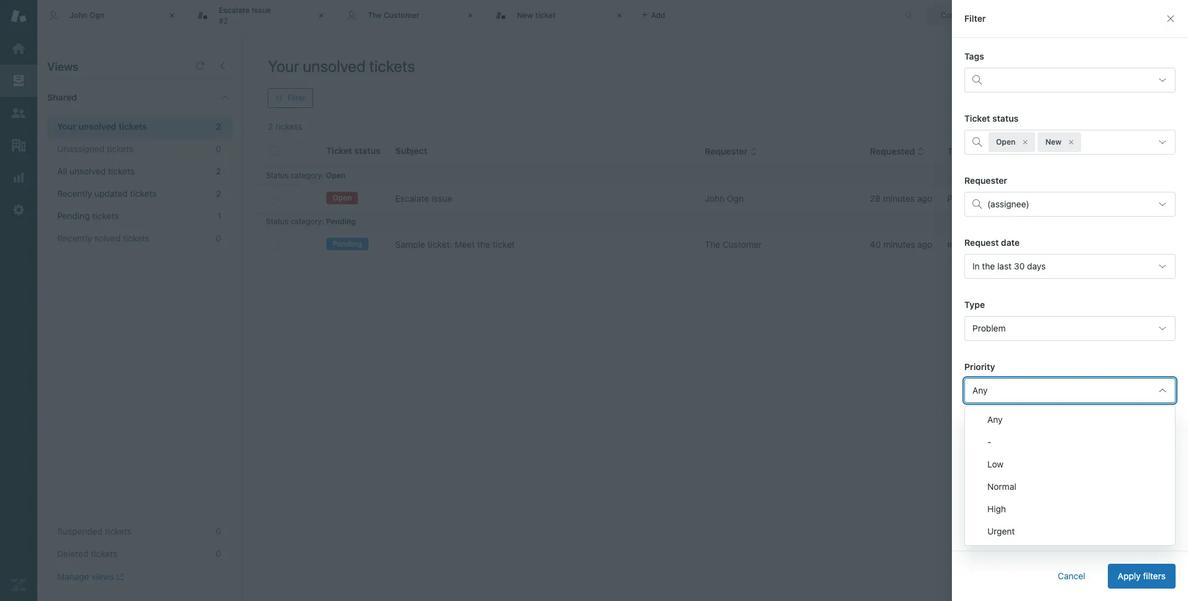 Task type: describe. For each thing, give the bounding box(es) containing it.
cancel
[[1058, 571, 1086, 582]]

pending down status category: open
[[326, 217, 356, 226]]

0 horizontal spatial your unsolved tickets
[[57, 121, 147, 132]]

tags
[[965, 51, 985, 62]]

manage views link
[[57, 572, 124, 583]]

john inside tab
[[70, 10, 88, 20]]

pending tickets
[[57, 211, 119, 221]]

days
[[1028, 261, 1047, 272]]

any for priority list box
[[988, 415, 1003, 425]]

the inside tab
[[368, 10, 382, 20]]

1
[[217, 211, 221, 221]]

pending for pending tickets
[[57, 211, 90, 221]]

tickets down the customer tab
[[369, 57, 415, 75]]

admin image
[[11, 202, 27, 218]]

0 horizontal spatial your
[[57, 121, 76, 132]]

normal option
[[966, 476, 1176, 499]]

suspended
[[57, 527, 103, 537]]

manage
[[57, 572, 89, 583]]

type inside button
[[948, 146, 969, 157]]

row containing sample ticket: meet the ticket
[[259, 232, 1179, 258]]

john ogn inside tab
[[70, 10, 105, 20]]

high
[[988, 504, 1007, 515]]

tickets down shared heading
[[119, 121, 147, 132]]

deleted tickets
[[57, 549, 117, 560]]

0 for unassigned tickets
[[216, 144, 221, 154]]

close image for the customer tab
[[464, 9, 477, 22]]

shared
[[47, 92, 77, 103]]

requester button
[[705, 146, 758, 157]]

issue for escalate issue
[[432, 193, 453, 204]]

filter inside button
[[288, 93, 306, 103]]

in
[[973, 261, 980, 272]]

0 vertical spatial your unsolved tickets
[[268, 57, 415, 75]]

the customer inside 'row'
[[705, 239, 762, 250]]

all
[[57, 166, 67, 177]]

filter inside dialog
[[965, 13, 986, 24]]

1 horizontal spatial your
[[268, 57, 299, 75]]

status
[[993, 113, 1019, 124]]

cancel button
[[1049, 565, 1096, 589]]

ticket
[[965, 113, 991, 124]]

filter dialog
[[953, 0, 1189, 602]]

views
[[92, 572, 114, 583]]

new for new
[[1046, 137, 1062, 147]]

priority list box
[[965, 406, 1176, 547]]

open inside option
[[997, 137, 1016, 147]]

close image for new ticket
[[614, 9, 626, 22]]

tags element
[[965, 68, 1176, 93]]

subject
[[396, 145, 428, 156]]

status for status category: open
[[266, 171, 289, 180]]

status category: pending
[[266, 217, 356, 226]]

40
[[871, 239, 881, 250]]

the customer inside the customer tab
[[368, 10, 420, 20]]

play
[[1137, 63, 1153, 73]]

-
[[988, 437, 992, 448]]

recently solved tickets
[[57, 233, 150, 244]]

minutes for 28
[[884, 193, 915, 204]]

priority inside filter dialog
[[965, 362, 996, 372]]

escalate issue link
[[396, 193, 453, 205]]

requester inside filter dialog
[[965, 175, 1008, 186]]

escalate issue
[[396, 193, 453, 204]]

#2
[[219, 16, 228, 25]]

requested
[[871, 146, 915, 157]]

any for any field
[[973, 385, 988, 396]]

priority button
[[1059, 146, 1100, 157]]

the inside 'row'
[[705, 239, 721, 250]]

play button
[[1111, 56, 1164, 81]]

0 for recently solved tickets
[[216, 233, 221, 244]]

ago for 40 minutes ago
[[918, 239, 933, 250]]

recently updated tickets
[[57, 188, 157, 199]]

Any field
[[965, 379, 1176, 404]]

pending for pending
[[333, 240, 362, 249]]

views
[[47, 60, 78, 73]]

0 for suspended tickets
[[216, 527, 221, 537]]

high option
[[966, 499, 1176, 521]]

deleted
[[57, 549, 88, 560]]

open option
[[989, 132, 1036, 152]]

28
[[871, 193, 881, 204]]

- option
[[966, 432, 1176, 454]]

unassigned
[[57, 144, 104, 154]]

0 for deleted tickets
[[216, 549, 221, 560]]

close image for tab containing escalate issue
[[315, 9, 328, 22]]

(opens in a new tab) image
[[114, 574, 124, 581]]

status category: open
[[266, 171, 346, 180]]

2 for your unsolved tickets
[[216, 121, 221, 132]]

tickets right solved
[[123, 233, 150, 244]]

28 minutes ago
[[871, 193, 933, 204]]

1 vertical spatial open
[[326, 171, 346, 180]]

filter button
[[268, 88, 313, 108]]

sample
[[396, 239, 425, 250]]

tickets up updated
[[108, 166, 135, 177]]

40 minutes ago
[[871, 239, 933, 250]]

solved
[[94, 233, 121, 244]]

ticket inside new ticket tab
[[535, 10, 556, 20]]

ticket status element
[[965, 130, 1176, 155]]

recently for recently updated tickets
[[57, 188, 92, 199]]

low
[[988, 459, 1004, 470]]

new ticket
[[517, 10, 556, 20]]



Task type: locate. For each thing, give the bounding box(es) containing it.
ogn inside tab
[[90, 10, 105, 20]]

3 0 from the top
[[216, 527, 221, 537]]

0 vertical spatial customer
[[384, 10, 420, 20]]

1 vertical spatial customer
[[723, 239, 762, 250]]

category: up status category: pending
[[291, 171, 324, 180]]

unsolved down unassigned
[[70, 166, 106, 177]]

2 vertical spatial open
[[333, 194, 352, 203]]

zendesk image
[[11, 578, 27, 594]]

get started image
[[11, 40, 27, 57]]

0 vertical spatial problem
[[948, 193, 981, 204]]

1 horizontal spatial the
[[983, 261, 996, 272]]

ticket
[[535, 10, 556, 20], [493, 239, 515, 250]]

ago left incident
[[918, 239, 933, 250]]

1 vertical spatial john ogn
[[705, 193, 744, 204]]

new
[[517, 10, 533, 20], [1046, 137, 1062, 147]]

requested button
[[871, 146, 925, 157]]

issue
[[252, 6, 271, 15], [432, 193, 453, 204]]

tab
[[187, 0, 336, 31]]

1 horizontal spatial john
[[705, 193, 725, 204]]

the
[[368, 10, 382, 20], [705, 239, 721, 250]]

remove image
[[1068, 139, 1076, 146]]

minutes right 40
[[884, 239, 916, 250]]

0 horizontal spatial ogn
[[90, 10, 105, 20]]

0 vertical spatial john
[[70, 10, 88, 20]]

0 vertical spatial your
[[268, 57, 299, 75]]

0 vertical spatial the
[[478, 239, 491, 250]]

1 horizontal spatial ogn
[[727, 193, 744, 204]]

2 vertical spatial unsolved
[[70, 166, 106, 177]]

1 horizontal spatial issue
[[432, 193, 453, 204]]

1 horizontal spatial close image
[[614, 9, 626, 22]]

0 vertical spatial new
[[517, 10, 533, 20]]

escalate
[[219, 6, 250, 15], [396, 193, 429, 204]]

the inside sample ticket: meet the ticket link
[[478, 239, 491, 250]]

0 vertical spatial priority
[[1059, 146, 1090, 157]]

pending inside 'row'
[[333, 240, 362, 249]]

1 vertical spatial problem
[[973, 323, 1006, 334]]

request
[[965, 238, 999, 248]]

type
[[948, 146, 969, 157], [965, 300, 986, 310]]

row containing escalate issue
[[259, 186, 1179, 212]]

the customer tab
[[336, 0, 485, 31]]

apply filters button
[[1108, 565, 1176, 589]]

problem inside field
[[973, 323, 1006, 334]]

1 vertical spatial new
[[1046, 137, 1062, 147]]

problem inside 'row'
[[948, 193, 981, 204]]

customers image
[[11, 105, 27, 121]]

1 close image from the left
[[166, 9, 178, 22]]

suspended tickets
[[57, 527, 132, 537]]

john inside 'row'
[[705, 193, 725, 204]]

unassigned tickets
[[57, 144, 133, 154]]

tickets right updated
[[130, 188, 157, 199]]

0 vertical spatial unsolved
[[303, 57, 366, 75]]

any
[[973, 385, 988, 396], [988, 415, 1003, 425]]

shared heading
[[37, 79, 242, 116]]

1 vertical spatial ago
[[918, 239, 933, 250]]

unsolved
[[303, 57, 366, 75], [78, 121, 116, 132], [70, 166, 106, 177]]

the customer
[[368, 10, 420, 20], [705, 239, 762, 250]]

close image
[[166, 9, 178, 22], [614, 9, 626, 22]]

ogn inside 'row'
[[727, 193, 744, 204]]

1 vertical spatial minutes
[[884, 239, 916, 250]]

1 vertical spatial escalate
[[396, 193, 429, 204]]

2 category: from the top
[[291, 217, 324, 226]]

sample ticket: meet the ticket link
[[396, 239, 515, 251]]

your up unassigned
[[57, 121, 76, 132]]

requester element
[[965, 192, 1176, 217]]

0 horizontal spatial ticket
[[493, 239, 515, 250]]

the right in
[[983, 261, 996, 272]]

escalate for escalate issue
[[396, 193, 429, 204]]

1 2 from the top
[[216, 121, 221, 132]]

2 status from the top
[[266, 217, 289, 226]]

tickets up all unsolved tickets
[[107, 144, 133, 154]]

reporting image
[[11, 170, 27, 186]]

problem
[[948, 193, 981, 204], [973, 323, 1006, 334]]

2
[[216, 121, 221, 132], [216, 166, 221, 177], [216, 188, 221, 199]]

open inside 'row'
[[333, 194, 352, 203]]

1 row from the top
[[259, 186, 1179, 212]]

0 horizontal spatial issue
[[252, 6, 271, 15]]

tab containing escalate issue
[[187, 0, 336, 31]]

your up filter button
[[268, 57, 299, 75]]

0 vertical spatial john ogn
[[70, 10, 105, 20]]

2 for recently updated tickets
[[216, 188, 221, 199]]

tickets
[[369, 57, 415, 75], [119, 121, 147, 132], [107, 144, 133, 154], [108, 166, 135, 177], [130, 188, 157, 199], [92, 211, 119, 221], [123, 233, 150, 244], [105, 527, 132, 537], [91, 549, 117, 560]]

1 horizontal spatial filter
[[965, 13, 986, 24]]

1 vertical spatial category:
[[291, 217, 324, 226]]

2 0 from the top
[[216, 233, 221, 244]]

views image
[[11, 73, 27, 89]]

0 horizontal spatial john ogn
[[70, 10, 105, 20]]

close image inside the john ogn tab
[[166, 9, 178, 22]]

minutes right 28 on the right top
[[884, 193, 915, 204]]

priority inside button
[[1059, 146, 1090, 157]]

Problem field
[[965, 316, 1176, 341]]

customer
[[384, 10, 420, 20], [723, 239, 762, 250]]

minutes
[[884, 193, 915, 204], [884, 239, 916, 250]]

close image inside the customer tab
[[464, 9, 477, 22]]

2 minutes from the top
[[884, 239, 916, 250]]

0 vertical spatial requester
[[705, 146, 748, 157]]

status for status category: pending
[[266, 217, 289, 226]]

urgent
[[988, 527, 1016, 537]]

recently
[[57, 188, 92, 199], [57, 233, 92, 244]]

shared button
[[37, 79, 208, 116]]

1 vertical spatial the
[[705, 239, 721, 250]]

in the last 30 days
[[973, 261, 1047, 272]]

1 close image from the left
[[315, 9, 328, 22]]

ago
[[918, 193, 933, 204], [918, 239, 933, 250]]

the
[[478, 239, 491, 250], [983, 261, 996, 272]]

type button
[[948, 146, 978, 157]]

0 vertical spatial ogn
[[90, 10, 105, 20]]

incident
[[948, 239, 980, 250]]

1 category: from the top
[[291, 171, 324, 180]]

remove image
[[1022, 139, 1030, 146]]

1 vertical spatial issue
[[432, 193, 453, 204]]

escalate issue #2
[[219, 6, 271, 25]]

unsolved up filter button
[[303, 57, 366, 75]]

category:
[[291, 171, 324, 180], [291, 217, 324, 226]]

close image for john ogn
[[166, 9, 178, 22]]

issue inside 'row'
[[432, 193, 453, 204]]

1 vertical spatial any
[[988, 415, 1003, 425]]

recently for recently solved tickets
[[57, 233, 92, 244]]

close image inside tab
[[315, 9, 328, 22]]

1 minutes from the top
[[884, 193, 915, 204]]

0 vertical spatial any
[[973, 385, 988, 396]]

1 vertical spatial 2
[[216, 166, 221, 177]]

any option
[[966, 409, 1176, 432]]

conversations button
[[928, 5, 1020, 25]]

ogn
[[90, 10, 105, 20], [727, 193, 744, 204]]

tickets down recently updated tickets
[[92, 211, 119, 221]]

category: down status category: open
[[291, 217, 324, 226]]

1 0 from the top
[[216, 144, 221, 154]]

apply
[[1118, 571, 1141, 582]]

1 horizontal spatial priority
[[1059, 146, 1090, 157]]

escalate inside 'row'
[[396, 193, 429, 204]]

category: for pending
[[291, 217, 324, 226]]

0
[[216, 144, 221, 154], [216, 233, 221, 244], [216, 527, 221, 537], [216, 549, 221, 560]]

last
[[998, 261, 1012, 272]]

1 vertical spatial ogn
[[727, 193, 744, 204]]

recently down all
[[57, 188, 92, 199]]

0 vertical spatial escalate
[[219, 6, 250, 15]]

0 horizontal spatial priority
[[965, 362, 996, 372]]

0 vertical spatial open
[[997, 137, 1016, 147]]

0 horizontal spatial filter
[[288, 93, 306, 103]]

type inside filter dialog
[[965, 300, 986, 310]]

pending up recently solved tickets
[[57, 211, 90, 221]]

1 horizontal spatial close image
[[464, 9, 477, 22]]

john ogn tab
[[37, 0, 187, 31]]

0 horizontal spatial john
[[70, 10, 88, 20]]

0 vertical spatial filter
[[965, 13, 986, 24]]

your
[[268, 57, 299, 75], [57, 121, 76, 132]]

ticket status
[[965, 113, 1019, 124]]

0 horizontal spatial the
[[478, 239, 491, 250]]

0 vertical spatial the
[[368, 10, 382, 20]]

1 horizontal spatial the customer
[[705, 239, 762, 250]]

hide panel views image
[[218, 61, 228, 71]]

ticket:
[[428, 239, 453, 250]]

tickets up views
[[91, 549, 117, 560]]

conversations
[[941, 10, 991, 20]]

1 horizontal spatial ticket
[[535, 10, 556, 20]]

1 vertical spatial type
[[965, 300, 986, 310]]

any inside any field
[[973, 385, 988, 396]]

1 horizontal spatial escalate
[[396, 193, 429, 204]]

1 vertical spatial the customer
[[705, 239, 762, 250]]

- low
[[988, 437, 1004, 470]]

0 vertical spatial ticket
[[535, 10, 556, 20]]

low option
[[966, 454, 1176, 476]]

3 2 from the top
[[216, 188, 221, 199]]

2 close image from the left
[[614, 9, 626, 22]]

the right meet
[[478, 239, 491, 250]]

1 horizontal spatial requester
[[965, 175, 1008, 186]]

john ogn down requester button
[[705, 193, 744, 204]]

0 vertical spatial 2
[[216, 121, 221, 132]]

2 for all unsolved tickets
[[216, 166, 221, 177]]

normal
[[988, 482, 1017, 492]]

updated
[[94, 188, 128, 199]]

john ogn
[[70, 10, 105, 20], [705, 193, 744, 204]]

(assignee)
[[988, 199, 1030, 210]]

john ogn inside 'row'
[[705, 193, 744, 204]]

unsolved up unassigned tickets
[[78, 121, 116, 132]]

0 vertical spatial type
[[948, 146, 969, 157]]

filters
[[1144, 571, 1166, 582]]

1 vertical spatial priority
[[965, 362, 996, 372]]

filter
[[965, 13, 986, 24], [288, 93, 306, 103]]

0 vertical spatial status
[[266, 171, 289, 180]]

ago right 28 on the right top
[[918, 193, 933, 204]]

1 vertical spatial unsolved
[[78, 121, 116, 132]]

1 vertical spatial row
[[259, 232, 1179, 258]]

status down status category: open
[[266, 217, 289, 226]]

manage views
[[57, 572, 114, 583]]

request date
[[965, 238, 1020, 248]]

john
[[70, 10, 88, 20], [705, 193, 725, 204]]

1 horizontal spatial new
[[1046, 137, 1062, 147]]

any inside any option
[[988, 415, 1003, 425]]

priority
[[1059, 146, 1090, 157], [965, 362, 996, 372]]

0 horizontal spatial new
[[517, 10, 533, 20]]

customer inside 'row'
[[723, 239, 762, 250]]

zendesk support image
[[11, 8, 27, 24]]

new option
[[1039, 132, 1082, 152]]

0 horizontal spatial customer
[[384, 10, 420, 20]]

tabs tab list
[[37, 0, 892, 31]]

1 recently from the top
[[57, 188, 92, 199]]

pending
[[57, 211, 90, 221], [326, 217, 356, 226], [333, 240, 362, 249]]

tickets up deleted tickets
[[105, 527, 132, 537]]

requester
[[705, 146, 748, 157], [965, 175, 1008, 186]]

minutes for 40
[[884, 239, 916, 250]]

4 0 from the top
[[216, 549, 221, 560]]

2 recently from the top
[[57, 233, 92, 244]]

your unsolved tickets up filter button
[[268, 57, 415, 75]]

2 2 from the top
[[216, 166, 221, 177]]

apply filters
[[1118, 571, 1166, 582]]

all unsolved tickets
[[57, 166, 135, 177]]

1 horizontal spatial customer
[[723, 239, 762, 250]]

1 vertical spatial the
[[983, 261, 996, 272]]

1 vertical spatial status
[[266, 217, 289, 226]]

1 horizontal spatial john ogn
[[705, 193, 744, 204]]

main element
[[0, 0, 37, 602]]

0 horizontal spatial the
[[368, 10, 382, 20]]

issue for escalate issue #2
[[252, 6, 271, 15]]

your unsolved tickets
[[268, 57, 415, 75], [57, 121, 147, 132]]

1 ago from the top
[[918, 193, 933, 204]]

meet
[[455, 239, 475, 250]]

refresh views pane image
[[195, 61, 205, 71]]

organizations image
[[11, 137, 27, 154]]

1 vertical spatial requester
[[965, 175, 1008, 186]]

requester inside button
[[705, 146, 748, 157]]

0 horizontal spatial escalate
[[219, 6, 250, 15]]

2 ago from the top
[[918, 239, 933, 250]]

30
[[1015, 261, 1025, 272]]

recently down pending tickets
[[57, 233, 92, 244]]

2 row from the top
[[259, 232, 1179, 258]]

1 horizontal spatial the
[[705, 239, 721, 250]]

0 horizontal spatial the customer
[[368, 10, 420, 20]]

category: for open
[[291, 171, 324, 180]]

1 status from the top
[[266, 171, 289, 180]]

0 vertical spatial ago
[[918, 193, 933, 204]]

close image
[[315, 9, 328, 22], [464, 9, 477, 22]]

0 vertical spatial minutes
[[884, 193, 915, 204]]

1 vertical spatial recently
[[57, 233, 92, 244]]

status
[[266, 171, 289, 180], [266, 217, 289, 226]]

escalate up sample
[[396, 193, 429, 204]]

date
[[1002, 238, 1020, 248]]

close drawer image
[[1166, 14, 1176, 24]]

1 vertical spatial filter
[[288, 93, 306, 103]]

1 vertical spatial john
[[705, 193, 725, 204]]

customer inside tab
[[384, 10, 420, 20]]

1 horizontal spatial your unsolved tickets
[[268, 57, 415, 75]]

0 vertical spatial row
[[259, 186, 1179, 212]]

pending down status category: pending
[[333, 240, 362, 249]]

new ticket tab
[[485, 0, 634, 31]]

the inside in the last 30 days field
[[983, 261, 996, 272]]

john up views
[[70, 10, 88, 20]]

In the last 30 days field
[[965, 254, 1176, 279]]

2 close image from the left
[[464, 9, 477, 22]]

0 vertical spatial issue
[[252, 6, 271, 15]]

row
[[259, 186, 1179, 212], [259, 232, 1179, 258]]

2 vertical spatial 2
[[216, 188, 221, 199]]

open
[[997, 137, 1016, 147], [326, 171, 346, 180], [333, 194, 352, 203]]

status up status category: pending
[[266, 171, 289, 180]]

urgent option
[[966, 521, 1176, 543]]

close image inside new ticket tab
[[614, 9, 626, 22]]

john down requester button
[[705, 193, 725, 204]]

0 horizontal spatial close image
[[166, 9, 178, 22]]

new inside tab
[[517, 10, 533, 20]]

new for new ticket
[[517, 10, 533, 20]]

1 vertical spatial ticket
[[493, 239, 515, 250]]

your unsolved tickets up unassigned tickets
[[57, 121, 147, 132]]

0 vertical spatial the customer
[[368, 10, 420, 20]]

escalate inside escalate issue #2
[[219, 6, 250, 15]]

new inside option
[[1046, 137, 1062, 147]]

1 vertical spatial your unsolved tickets
[[57, 121, 147, 132]]

sample ticket: meet the ticket
[[396, 239, 515, 250]]

john ogn up views
[[70, 10, 105, 20]]

0 horizontal spatial requester
[[705, 146, 748, 157]]

1 vertical spatial your
[[57, 121, 76, 132]]

0 vertical spatial category:
[[291, 171, 324, 180]]

escalate for escalate issue #2
[[219, 6, 250, 15]]

type down in
[[965, 300, 986, 310]]

0 vertical spatial recently
[[57, 188, 92, 199]]

0 horizontal spatial close image
[[315, 9, 328, 22]]

escalate up #2
[[219, 6, 250, 15]]

issue inside escalate issue #2
[[252, 6, 271, 15]]

ago for 28 minutes ago
[[918, 193, 933, 204]]

type down ticket
[[948, 146, 969, 157]]



Task type: vqa. For each thing, say whether or not it's contained in the screenshot.
THE "ADD"
no



